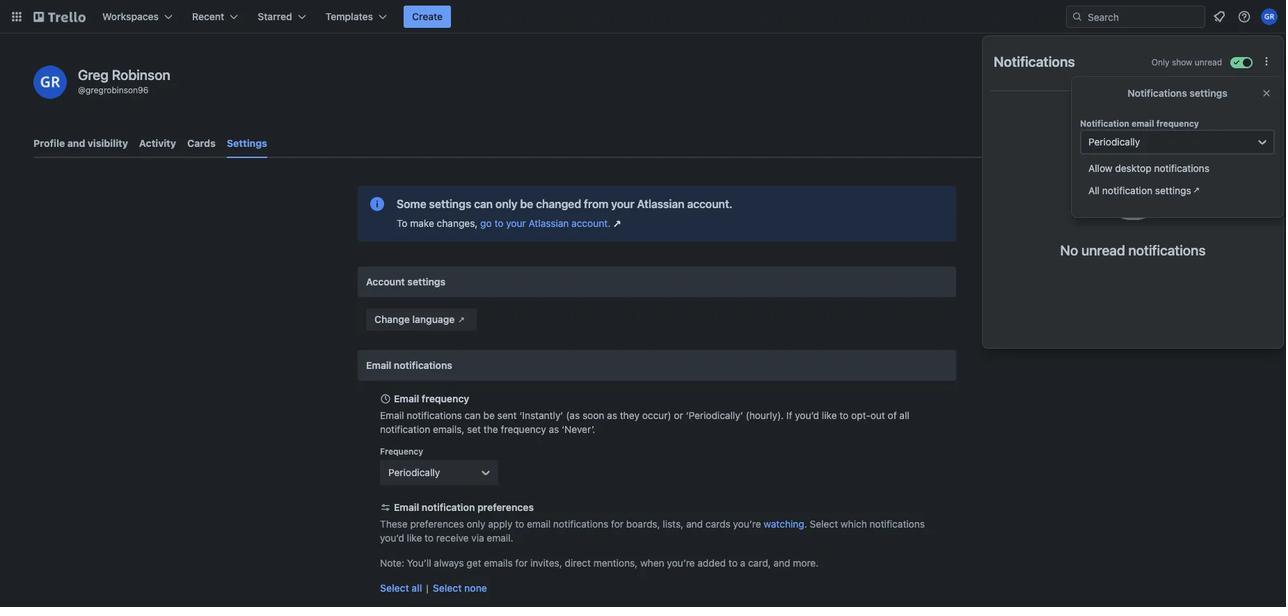 Task type: vqa. For each thing, say whether or not it's contained in the screenshot.
Doing add
no



Task type: locate. For each thing, give the bounding box(es) containing it.
preferences
[[478, 501, 534, 513], [410, 518, 464, 530]]

workspaces button
[[94, 6, 181, 28]]

1 horizontal spatial you're
[[733, 518, 761, 530]]

create button
[[404, 6, 451, 28]]

your right from
[[611, 198, 635, 210]]

frequency down sent
[[501, 423, 546, 435]]

1 horizontal spatial for
[[611, 518, 624, 530]]

settings up language
[[408, 276, 446, 288]]

be up go to your atlassian account.
[[520, 198, 533, 210]]

0 notifications image
[[1211, 8, 1228, 25]]

to make changes,
[[397, 217, 481, 229]]

go to your atlassian account. link
[[481, 217, 625, 230]]

as
[[607, 409, 618, 421], [549, 423, 559, 435]]

for right emails
[[516, 557, 528, 569]]

notification email frequency
[[1081, 118, 1200, 129]]

emails,
[[433, 423, 465, 435]]

frequency up emails,
[[422, 393, 469, 405]]

more.
[[793, 557, 819, 569]]

1 horizontal spatial account.
[[687, 198, 733, 210]]

2 vertical spatial frequency
[[501, 423, 546, 435]]

0 horizontal spatial notifications
[[994, 54, 1076, 70]]

be inside email notifications can be sent 'instantly' (as soon as they occur) or 'periodically' (hourly). if you'd like to opt-out of all notification emails, set the frequency as 'never'.
[[484, 409, 495, 421]]

and
[[67, 137, 85, 149], [686, 518, 703, 530], [774, 557, 791, 569]]

1 vertical spatial notifications
[[1128, 87, 1188, 99]]

you'd down these
[[380, 532, 404, 544]]

change language
[[375, 313, 455, 325]]

go to your atlassian account.
[[481, 217, 611, 229]]

1 vertical spatial only
[[467, 518, 486, 530]]

all right of
[[900, 409, 910, 421]]

email frequency
[[394, 393, 469, 405]]

notification for email
[[422, 501, 475, 513]]

you're right the when
[[667, 557, 695, 569]]

notification up frequency
[[380, 423, 430, 435]]

greg robinson @ gregrobinson96
[[78, 67, 170, 95]]

watching link
[[764, 518, 805, 530]]

0 horizontal spatial as
[[549, 423, 559, 435]]

0 horizontal spatial for
[[516, 557, 528, 569]]

watching
[[764, 518, 805, 530]]

1 vertical spatial as
[[549, 423, 559, 435]]

select all | select none
[[380, 582, 487, 594]]

to inside email notifications can be sent 'instantly' (as soon as they occur) or 'periodically' (hourly). if you'd like to opt-out of all notification emails, set the frequency as 'never'.
[[840, 409, 849, 421]]

2 horizontal spatial and
[[774, 557, 791, 569]]

notifications settings
[[1128, 87, 1228, 99]]

can for notifications
[[465, 409, 481, 421]]

direct
[[565, 557, 591, 569]]

out
[[871, 409, 885, 421]]

like left opt-
[[822, 409, 837, 421]]

unread right the no
[[1082, 242, 1126, 258]]

1 vertical spatial you'd
[[380, 532, 404, 544]]

settings down only show unread
[[1190, 87, 1228, 99]]

0 vertical spatial as
[[607, 409, 618, 421]]

notifications right which
[[870, 518, 925, 530]]

like down these
[[407, 532, 422, 544]]

0 vertical spatial notifications
[[994, 54, 1076, 70]]

change language link
[[366, 308, 477, 331]]

cards
[[187, 137, 216, 149]]

taco image
[[1096, 127, 1171, 220]]

can inside email notifications can be sent 'instantly' (as soon as they occur) or 'periodically' (hourly). if you'd like to opt-out of all notification emails, set the frequency as 'never'.
[[465, 409, 481, 421]]

1 horizontal spatial you'd
[[795, 409, 820, 421]]

1 horizontal spatial and
[[686, 518, 703, 530]]

1 vertical spatial account.
[[572, 217, 611, 229]]

email right "apply"
[[527, 518, 551, 530]]

note:
[[380, 557, 405, 569]]

as down 'instantly'
[[549, 423, 559, 435]]

you're right cards
[[733, 518, 761, 530]]

only
[[1152, 57, 1170, 68]]

you'd right if
[[795, 409, 820, 421]]

0 vertical spatial only
[[496, 198, 518, 210]]

2 horizontal spatial select
[[810, 518, 838, 530]]

unread right show on the right top
[[1195, 57, 1223, 68]]

1 vertical spatial be
[[484, 409, 495, 421]]

0 vertical spatial your
[[611, 198, 635, 210]]

all
[[900, 409, 910, 421], [412, 582, 422, 594]]

can up set
[[465, 409, 481, 421]]

0 horizontal spatial periodically
[[388, 466, 440, 478]]

0 horizontal spatial account.
[[572, 217, 611, 229]]

0 vertical spatial you'd
[[795, 409, 820, 421]]

unread
[[1195, 57, 1223, 68], [1082, 242, 1126, 258]]

email down change at the left
[[366, 359, 392, 371]]

0 horizontal spatial only
[[467, 518, 486, 530]]

1 horizontal spatial atlassian
[[637, 198, 685, 210]]

email inside email notifications can be sent 'instantly' (as soon as they occur) or 'periodically' (hourly). if you'd like to opt-out of all notification emails, set the frequency as 'never'.
[[380, 409, 404, 421]]

settings for account settings
[[408, 276, 446, 288]]

0 horizontal spatial you'd
[[380, 532, 404, 544]]

0 horizontal spatial be
[[484, 409, 495, 421]]

can up "go"
[[474, 198, 493, 210]]

periodically down notification
[[1089, 136, 1141, 148]]

and right lists,
[[686, 518, 703, 530]]

1 horizontal spatial all
[[900, 409, 910, 421]]

to inside . select which notifications you'd like to receive via email.
[[425, 532, 434, 544]]

notifications down "search" image
[[994, 54, 1076, 70]]

1 vertical spatial all
[[412, 582, 422, 594]]

notification
[[1103, 185, 1153, 196], [380, 423, 430, 435], [422, 501, 475, 513]]

@
[[78, 85, 86, 95]]

notification inside email notifications can be sent 'instantly' (as soon as they occur) or 'periodically' (hourly). if you'd like to opt-out of all notification emails, set the frequency as 'never'.
[[380, 423, 430, 435]]

1 horizontal spatial only
[[496, 198, 518, 210]]

preferences up receive
[[410, 518, 464, 530]]

1 vertical spatial can
[[465, 409, 481, 421]]

1 horizontal spatial preferences
[[478, 501, 534, 513]]

email up these
[[394, 501, 419, 513]]

notifications up all notification settings link
[[1155, 162, 1210, 174]]

0 horizontal spatial preferences
[[410, 518, 464, 530]]

select
[[810, 518, 838, 530], [380, 582, 409, 594], [433, 582, 462, 594]]

email for email frequency
[[394, 393, 419, 405]]

0 horizontal spatial frequency
[[422, 393, 469, 405]]

1 vertical spatial frequency
[[422, 393, 469, 405]]

all left |
[[412, 582, 422, 594]]

notifications for notifications settings
[[1128, 87, 1188, 99]]

notifications down all notification settings link
[[1129, 242, 1206, 258]]

templates button
[[317, 6, 395, 28]]

notification up receive
[[422, 501, 475, 513]]

periodically down frequency
[[388, 466, 440, 478]]

0 vertical spatial you're
[[733, 518, 761, 530]]

select down note:
[[380, 582, 409, 594]]

preferences up "apply"
[[478, 501, 534, 513]]

all inside email notifications can be sent 'instantly' (as soon as they occur) or 'periodically' (hourly). if you'd like to opt-out of all notification emails, set the frequency as 'never'.
[[900, 409, 910, 421]]

settings
[[1190, 87, 1228, 99], [1156, 185, 1192, 196], [429, 198, 472, 210], [408, 276, 446, 288]]

starred
[[258, 10, 292, 22]]

email
[[1132, 118, 1155, 129], [527, 518, 551, 530]]

to left receive
[[425, 532, 434, 544]]

show
[[1172, 57, 1193, 68]]

Search field
[[1083, 6, 1205, 27]]

email
[[366, 359, 392, 371], [394, 393, 419, 405], [380, 409, 404, 421], [394, 501, 419, 513]]

email for email notification preferences
[[394, 501, 419, 513]]

added
[[698, 557, 726, 569]]

to left opt-
[[840, 409, 849, 421]]

you'd inside . select which notifications you'd like to receive via email.
[[380, 532, 404, 544]]

0 vertical spatial all
[[900, 409, 910, 421]]

email notification preferences
[[394, 501, 534, 513]]

create
[[412, 10, 443, 22]]

starred button
[[249, 6, 314, 28]]

for
[[611, 518, 624, 530], [516, 557, 528, 569]]

0 horizontal spatial and
[[67, 137, 85, 149]]

0 vertical spatial notification
[[1103, 185, 1153, 196]]

account settings
[[366, 276, 446, 288]]

select right |
[[433, 582, 462, 594]]

allow desktop notifications button
[[1081, 157, 1275, 180]]

as left they
[[607, 409, 618, 421]]

and right "card,"
[[774, 557, 791, 569]]

via
[[472, 532, 484, 544]]

get
[[467, 557, 481, 569]]

greg robinson (gregrobinson96) image
[[1262, 8, 1278, 25]]

frequency
[[1157, 118, 1200, 129], [422, 393, 469, 405], [501, 423, 546, 435]]

0 horizontal spatial your
[[506, 217, 526, 229]]

1 horizontal spatial your
[[611, 198, 635, 210]]

email up frequency
[[380, 409, 404, 421]]

invites,
[[531, 557, 562, 569]]

you'll
[[407, 557, 431, 569]]

select right .
[[810, 518, 838, 530]]

activity link
[[139, 131, 176, 156]]

like inside . select which notifications you'd like to receive via email.
[[407, 532, 422, 544]]

card,
[[748, 557, 771, 569]]

0 horizontal spatial you're
[[667, 557, 695, 569]]

notifications
[[1155, 162, 1210, 174], [1129, 242, 1206, 258], [394, 359, 453, 371], [407, 409, 462, 421], [553, 518, 609, 530], [870, 518, 925, 530]]

allow
[[1089, 162, 1113, 174]]

email down email notifications
[[394, 393, 419, 405]]

1 horizontal spatial as
[[607, 409, 618, 421]]

1 vertical spatial email
[[527, 518, 551, 530]]

for left the boards,
[[611, 518, 624, 530]]

like inside email notifications can be sent 'instantly' (as soon as they occur) or 'periodically' (hourly). if you'd like to opt-out of all notification emails, set the frequency as 'never'.
[[822, 409, 837, 421]]

some
[[397, 198, 427, 210]]

atlassian right from
[[637, 198, 685, 210]]

1 vertical spatial your
[[506, 217, 526, 229]]

email right notification
[[1132, 118, 1155, 129]]

notifications inside button
[[1155, 162, 1210, 174]]

change
[[375, 313, 410, 325]]

1 horizontal spatial periodically
[[1089, 136, 1141, 148]]

atlassian down the changed
[[529, 217, 569, 229]]

2 vertical spatial notification
[[422, 501, 475, 513]]

1 horizontal spatial notifications
[[1128, 87, 1188, 99]]

1 horizontal spatial unread
[[1195, 57, 1223, 68]]

frequency
[[380, 446, 423, 457]]

notifications down only at the right top of the page
[[1128, 87, 1188, 99]]

2 vertical spatial and
[[774, 557, 791, 569]]

to right "apply"
[[515, 518, 524, 530]]

1 horizontal spatial frequency
[[501, 423, 546, 435]]

all notification settings
[[1089, 185, 1192, 196]]

settings
[[227, 137, 267, 149]]

make
[[410, 217, 434, 229]]

0 horizontal spatial select
[[380, 582, 409, 594]]

1 vertical spatial notification
[[380, 423, 430, 435]]

0 vertical spatial atlassian
[[637, 198, 685, 210]]

back to home image
[[33, 6, 86, 28]]

(hourly).
[[746, 409, 784, 421]]

be
[[520, 198, 533, 210], [484, 409, 495, 421]]

|
[[426, 582, 429, 594]]

only up go to your atlassian account.
[[496, 198, 518, 210]]

periodically
[[1089, 136, 1141, 148], [388, 466, 440, 478]]

0 vertical spatial periodically
[[1089, 136, 1141, 148]]

0 vertical spatial like
[[822, 409, 837, 421]]

profile and visibility
[[33, 137, 128, 149]]

0 vertical spatial unread
[[1195, 57, 1223, 68]]

settings up changes,
[[429, 198, 472, 210]]

0 vertical spatial be
[[520, 198, 533, 210]]

0 vertical spatial preferences
[[478, 501, 534, 513]]

2 horizontal spatial frequency
[[1157, 118, 1200, 129]]

1 vertical spatial for
[[516, 557, 528, 569]]

1 horizontal spatial like
[[822, 409, 837, 421]]

0 horizontal spatial atlassian
[[529, 217, 569, 229]]

greg robinson (gregrobinson96) image
[[33, 65, 67, 99]]

1 horizontal spatial email
[[1132, 118, 1155, 129]]

your right "go"
[[506, 217, 526, 229]]

notifications down email frequency
[[407, 409, 462, 421]]

frequency down the notifications settings
[[1157, 118, 1200, 129]]

account
[[366, 276, 405, 288]]

all
[[1089, 185, 1100, 196]]

be up the the
[[484, 409, 495, 421]]

notification down desktop
[[1103, 185, 1153, 196]]

which
[[841, 518, 867, 530]]

0 horizontal spatial unread
[[1082, 242, 1126, 258]]

0 vertical spatial for
[[611, 518, 624, 530]]

templates
[[326, 10, 373, 22]]

1 vertical spatial preferences
[[410, 518, 464, 530]]

only up via
[[467, 518, 486, 530]]

0 horizontal spatial like
[[407, 532, 422, 544]]

and right profile
[[67, 137, 85, 149]]

like
[[822, 409, 837, 421], [407, 532, 422, 544]]

0 vertical spatial can
[[474, 198, 493, 210]]

cards link
[[187, 131, 216, 156]]

1 vertical spatial like
[[407, 532, 422, 544]]

0 horizontal spatial email
[[527, 518, 551, 530]]



Task type: describe. For each thing, give the bounding box(es) containing it.
greg
[[78, 67, 109, 83]]

1 horizontal spatial select
[[433, 582, 462, 594]]

notification for all
[[1103, 185, 1153, 196]]

open information menu image
[[1238, 10, 1252, 24]]

settings for notifications settings
[[1190, 87, 1228, 99]]

apply
[[488, 518, 513, 530]]

select inside . select which notifications you'd like to receive via email.
[[810, 518, 838, 530]]

notifications up email frequency
[[394, 359, 453, 371]]

these
[[380, 518, 408, 530]]

when
[[640, 557, 665, 569]]

settings down allow desktop notifications button
[[1156, 185, 1192, 196]]

1 vertical spatial you're
[[667, 557, 695, 569]]

changes,
[[437, 217, 478, 229]]

select none button
[[433, 581, 487, 595]]

1 vertical spatial unread
[[1082, 242, 1126, 258]]

1 vertical spatial atlassian
[[529, 217, 569, 229]]

account. inside go to your atlassian account. link
[[572, 217, 611, 229]]

emails
[[484, 557, 513, 569]]

profile and visibility link
[[33, 131, 128, 156]]

frequency inside email notifications can be sent 'instantly' (as soon as they occur) or 'periodically' (hourly). if you'd like to opt-out of all notification emails, set the frequency as 'never'.
[[501, 423, 546, 435]]

visibility
[[88, 137, 128, 149]]

soon
[[583, 409, 605, 421]]

profile
[[33, 137, 65, 149]]

notifications for notifications
[[994, 54, 1076, 70]]

of
[[888, 409, 897, 421]]

1 horizontal spatial be
[[520, 198, 533, 210]]

desktop
[[1116, 162, 1152, 174]]

sm image
[[455, 313, 469, 327]]

all notification settings link
[[1081, 180, 1274, 202]]

1 vertical spatial periodically
[[388, 466, 440, 478]]

no
[[1061, 242, 1079, 258]]

settings for some settings can only be changed from your atlassian account.
[[429, 198, 472, 210]]

to
[[397, 217, 408, 229]]

set
[[467, 423, 481, 435]]

boards,
[[626, 518, 660, 530]]

0 vertical spatial and
[[67, 137, 85, 149]]

these preferences only apply to email notifications for boards, lists, and cards you're watching
[[380, 518, 805, 530]]

always
[[434, 557, 464, 569]]

email for email notifications
[[366, 359, 392, 371]]

go
[[481, 217, 492, 229]]

email for email notifications can be sent 'instantly' (as soon as they occur) or 'periodically' (hourly). if you'd like to opt-out of all notification emails, set the frequency as 'never'.
[[380, 409, 404, 421]]

notifications inside . select which notifications you'd like to receive via email.
[[870, 518, 925, 530]]

lists,
[[663, 518, 684, 530]]

gregrobinson96
[[86, 85, 149, 95]]

a
[[741, 557, 746, 569]]

only show unread
[[1152, 57, 1223, 68]]

receive
[[436, 532, 469, 544]]

0 horizontal spatial all
[[412, 582, 422, 594]]

switch to… image
[[10, 10, 24, 24]]

changed
[[536, 198, 581, 210]]

none
[[465, 582, 487, 594]]

opt-
[[852, 409, 871, 421]]

. select which notifications you'd like to receive via email.
[[380, 518, 925, 544]]

recent button
[[184, 6, 247, 28]]

'periodically'
[[686, 409, 743, 421]]

notifications inside email notifications can be sent 'instantly' (as soon as they occur) or 'periodically' (hourly). if you'd like to opt-out of all notification emails, set the frequency as 'never'.
[[407, 409, 462, 421]]

some settings can only be changed from your atlassian account.
[[397, 198, 733, 210]]

workspaces
[[102, 10, 159, 22]]

recent
[[192, 10, 224, 22]]

primary element
[[0, 0, 1287, 33]]

can for settings
[[474, 198, 493, 210]]

or
[[674, 409, 683, 421]]

sent
[[498, 409, 517, 421]]

from
[[584, 198, 609, 210]]

0 vertical spatial email
[[1132, 118, 1155, 129]]

mentions,
[[594, 557, 638, 569]]

to left a
[[729, 557, 738, 569]]

'instantly'
[[520, 409, 564, 421]]

0 vertical spatial frequency
[[1157, 118, 1200, 129]]

notifications up direct
[[553, 518, 609, 530]]

select all button
[[380, 581, 422, 595]]

the
[[484, 423, 498, 435]]

your inside go to your atlassian account. link
[[506, 217, 526, 229]]

cards
[[706, 518, 731, 530]]

1 vertical spatial and
[[686, 518, 703, 530]]

you'd inside email notifications can be sent 'instantly' (as soon as they occur) or 'periodically' (hourly). if you'd like to opt-out of all notification emails, set the frequency as 'never'.
[[795, 409, 820, 421]]

no unread notifications
[[1061, 242, 1206, 258]]

note: you'll always get emails for invites, direct mentions, when you're added to a card, and more.
[[380, 557, 819, 569]]

0 vertical spatial account.
[[687, 198, 733, 210]]

allow desktop notifications
[[1089, 162, 1210, 174]]

occur)
[[642, 409, 672, 421]]

robinson
[[112, 67, 170, 83]]

close popover image
[[1262, 88, 1273, 99]]

settings link
[[227, 131, 267, 158]]

email notifications can be sent 'instantly' (as soon as they occur) or 'periodically' (hourly). if you'd like to opt-out of all notification emails, set the frequency as 'never'.
[[380, 409, 910, 435]]

email notifications
[[366, 359, 453, 371]]

language
[[413, 313, 455, 325]]

if
[[787, 409, 793, 421]]

to right "go"
[[495, 217, 504, 229]]

(as
[[566, 409, 580, 421]]

email.
[[487, 532, 514, 544]]

search image
[[1072, 11, 1083, 22]]

'never'.
[[562, 423, 596, 435]]

activity
[[139, 137, 176, 149]]



